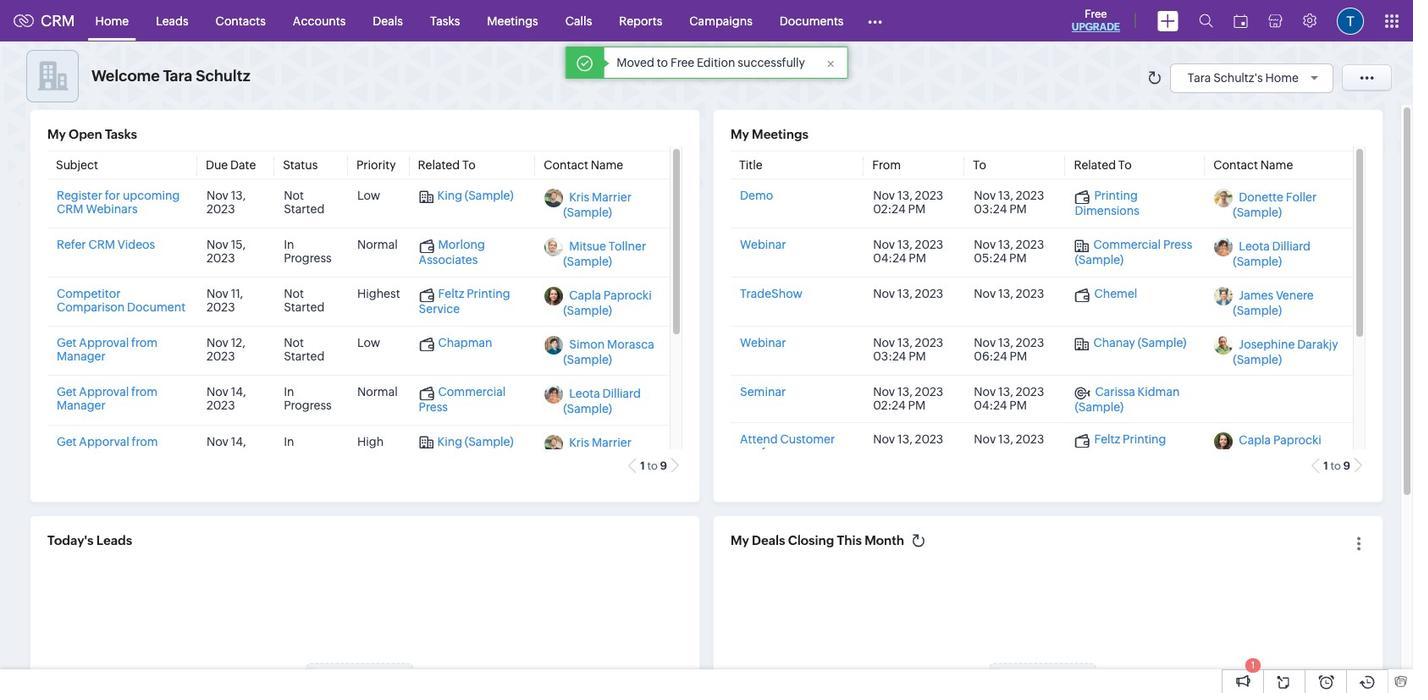 Task type: vqa. For each thing, say whether or not it's contained in the screenshot.


Task type: describe. For each thing, give the bounding box(es) containing it.
11,
[[231, 287, 243, 301]]

1 horizontal spatial leota
[[1239, 240, 1270, 253]]

nov inside nov 13, 2023 05:24 pm
[[974, 238, 996, 252]]

nov 13, 2023 02:24 pm for 04:24
[[873, 386, 943, 413]]

started for nov 12, 2023
[[284, 350, 324, 364]]

competitor comparison document
[[57, 287, 186, 314]]

from for low
[[131, 336, 158, 350]]

marrier for low
[[592, 191, 631, 204]]

(sample) inside james venere (sample)
[[1233, 304, 1282, 318]]

apporval
[[79, 435, 129, 448]]

14, for get approval from manager
[[231, 386, 246, 399]]

webinar link for 04:24
[[740, 238, 786, 252]]

attend customer conference link
[[740, 432, 835, 460]]

1 vertical spatial leads
[[96, 533, 132, 548]]

0 vertical spatial crm
[[41, 12, 75, 30]]

name for first contact name link
[[591, 159, 623, 172]]

2 to from the left
[[973, 159, 986, 172]]

seminar link
[[740, 386, 786, 399]]

not started for 11,
[[284, 287, 324, 314]]

meetings link
[[474, 0, 552, 41]]

chapman
[[438, 336, 492, 350]]

in progress for commercial press
[[284, 386, 332, 413]]

mitsue
[[569, 240, 606, 253]]

Other Modules field
[[857, 7, 894, 34]]

chanay (sample)
[[1093, 336, 1187, 350]]

profile image
[[1337, 7, 1364, 34]]

approval for nov 12, 2023
[[79, 336, 129, 350]]

2023 inside nov 15, 2023
[[206, 252, 235, 265]]

commercial press (sample) link
[[1075, 238, 1192, 266]]

1 vertical spatial feltz printing service
[[1075, 432, 1166, 461]]

kris for low
[[569, 191, 589, 204]]

priority link
[[356, 159, 396, 172]]

2 vertical spatial crm
[[88, 238, 115, 252]]

attend
[[740, 432, 778, 446]]

1 vertical spatial capla paprocki (sample)
[[1233, 434, 1321, 463]]

webinar for nov 13, 2023 04:24 pm
[[740, 238, 786, 252]]

0 horizontal spatial tasks
[[105, 127, 137, 141]]

title link
[[739, 159, 763, 172]]

1 horizontal spatial 1
[[1251, 660, 1255, 671]]

started for nov 11, 2023
[[284, 301, 324, 314]]

tollner
[[608, 240, 646, 253]]

subject link
[[56, 159, 98, 172]]

foller
[[1286, 191, 1317, 204]]

james venere (sample) link
[[1233, 289, 1314, 318]]

reports
[[619, 14, 662, 28]]

status
[[283, 159, 318, 172]]

1 related to link from the left
[[418, 159, 476, 172]]

from for normal
[[131, 386, 158, 399]]

documents
[[780, 14, 844, 28]]

0 horizontal spatial 03:24
[[873, 350, 906, 364]]

1 vertical spatial deals
[[752, 533, 785, 548]]

morlong associates link
[[419, 238, 485, 267]]

venere
[[1276, 289, 1314, 303]]

0 horizontal spatial 04:24
[[873, 252, 906, 265]]

commercial press
[[419, 386, 506, 414]]

1 for my open tasks
[[640, 460, 645, 473]]

capla for rightmost capla paprocki (sample) link
[[1239, 434, 1271, 448]]

kris marrier (sample) link for high
[[563, 436, 631, 465]]

chemel link
[[1075, 287, 1137, 302]]

1 vertical spatial leota dilliard (sample)
[[563, 387, 641, 416]]

pm inside the nov 13, 2023 06:24 pm
[[1010, 350, 1027, 364]]

calls
[[565, 14, 592, 28]]

calls link
[[552, 0, 606, 41]]

05:24
[[974, 252, 1007, 265]]

02:24 for nov 13, 2023 04:24 pm
[[873, 399, 906, 413]]

02:24 for nov 13, 2023 03:24 pm
[[873, 203, 906, 216]]

due
[[206, 159, 228, 172]]

donette foller (sample)
[[1233, 191, 1317, 220]]

1 vertical spatial nov 13, 2023 04:24 pm
[[974, 386, 1044, 413]]

king (sample) for high
[[437, 435, 514, 448]]

0 horizontal spatial nov 13, 2023 03:24 pm
[[873, 336, 943, 364]]

chanay
[[1093, 336, 1135, 350]]

approval for nov 14, 2023
[[79, 386, 129, 399]]

title
[[739, 159, 763, 172]]

kris for high
[[569, 436, 589, 450]]

13, inside the nov 13, 2023 06:24 pm
[[998, 336, 1013, 350]]

capla for top capla paprocki (sample) link
[[569, 289, 601, 303]]

date
[[230, 159, 256, 172]]

0 horizontal spatial feltz
[[438, 287, 464, 301]]

competitor comparison document link
[[57, 287, 186, 314]]

contacts
[[216, 14, 266, 28]]

month
[[865, 533, 904, 548]]

paprocki for top capla paprocki (sample) link
[[604, 289, 652, 303]]

webinar for nov 13, 2023 03:24 pm
[[740, 336, 786, 350]]

1 horizontal spatial 04:24
[[974, 399, 1007, 413]]

commercial press (sample)
[[1075, 238, 1192, 266]]

nov inside nov 11, 2023
[[206, 287, 228, 301]]

2 vertical spatial printing
[[1123, 432, 1166, 446]]

james
[[1239, 289, 1273, 303]]

0 horizontal spatial meetings
[[487, 14, 538, 28]]

josephine darakjy (sample)
[[1233, 338, 1338, 367]]

1 horizontal spatial nov 13, 2023 03:24 pm
[[974, 189, 1044, 216]]

1 horizontal spatial leota dilliard (sample)
[[1233, 240, 1310, 269]]

2 contact name link from the left
[[1214, 159, 1293, 172]]

nov 14, 2023 for get approval from manager
[[206, 386, 246, 413]]

nov inside the nov 13, 2023 06:24 pm
[[974, 336, 996, 350]]

open
[[69, 127, 102, 141]]

0 horizontal spatial dilliard
[[602, 387, 641, 401]]

not started for 13,
[[284, 189, 324, 216]]

upcoming
[[123, 189, 180, 203]]

crm link
[[14, 12, 75, 30]]

1 horizontal spatial 03:24
[[974, 203, 1007, 216]]

james venere (sample)
[[1233, 289, 1314, 318]]

kris marrier (sample) link for low
[[563, 191, 631, 220]]

(sample) inside josephine darakjy (sample)
[[1233, 353, 1282, 367]]

demo link
[[740, 189, 773, 203]]

tara schultz's home link
[[1188, 71, 1324, 84]]

manager for low
[[57, 350, 106, 364]]

0 horizontal spatial feltz printing service link
[[419, 287, 510, 316]]

leads link
[[142, 0, 202, 41]]

my open tasks
[[47, 127, 137, 141]]

1 horizontal spatial feltz
[[1094, 432, 1120, 446]]

accounts link
[[279, 0, 359, 41]]

priority
[[356, 159, 396, 172]]

kris marrier (sample) for high
[[563, 436, 631, 465]]

king (sample) link for low
[[419, 189, 514, 204]]

1 vertical spatial printing
[[467, 287, 510, 301]]

0 horizontal spatial tara
[[163, 67, 192, 85]]

seminar
[[740, 386, 786, 399]]

create menu element
[[1147, 0, 1189, 41]]

1 to 9 for my open tasks
[[640, 460, 667, 473]]

morasca
[[607, 338, 654, 352]]

chanay (sample) link
[[1075, 336, 1187, 351]]

9 for my open tasks
[[660, 460, 667, 473]]

related for first related to link from left
[[418, 159, 460, 172]]

1 contact name from the left
[[544, 159, 623, 172]]

schultz
[[196, 67, 250, 85]]

for
[[105, 189, 120, 203]]

contacts link
[[202, 0, 279, 41]]

in for refer crm videos
[[284, 238, 294, 252]]

king (sample) for low
[[437, 189, 514, 203]]

get approval from manager for nov 12, 2023
[[57, 336, 158, 364]]

darakjy
[[1297, 338, 1338, 352]]

upgrade
[[1072, 21, 1120, 33]]

document
[[127, 301, 186, 314]]

simon morasca (sample)
[[563, 338, 654, 367]]

nov 15, 2023
[[206, 238, 246, 265]]

1 to 9 for my meetings
[[1323, 460, 1350, 473]]

my for my deals closing this month
[[731, 533, 749, 548]]

nov 13, 2023 for register for upcoming crm webinars
[[206, 189, 246, 216]]

3 to from the left
[[1118, 159, 1132, 172]]

webinar link for 03:24
[[740, 336, 786, 350]]

morlong
[[438, 238, 485, 252]]

accounts
[[293, 14, 346, 28]]

1 vertical spatial feltz printing service link
[[1075, 432, 1166, 461]]

1 to from the left
[[462, 159, 476, 172]]

search element
[[1189, 0, 1223, 41]]

josephine darakjy (sample) link
[[1233, 338, 1338, 367]]

high
[[357, 435, 384, 448]]

kris marrier (sample) for low
[[563, 191, 631, 220]]

not for nov 13, 2023
[[284, 189, 304, 203]]

9 for my meetings
[[1343, 460, 1350, 473]]

1 horizontal spatial tasks
[[430, 14, 460, 28]]

my deals closing this month
[[731, 533, 904, 548]]

from for high
[[132, 435, 158, 448]]

create menu image
[[1157, 11, 1179, 31]]

welcome tara schultz
[[91, 67, 250, 85]]

0 horizontal spatial service
[[419, 302, 460, 316]]

carissa kidman (sample) link
[[1075, 386, 1180, 414]]

free upgrade
[[1072, 8, 1120, 33]]

14, for get apporval from manager
[[231, 435, 246, 448]]

0 horizontal spatial feltz printing service
[[419, 287, 510, 316]]

due date
[[206, 159, 256, 172]]

printing inside printing dimensions
[[1094, 189, 1138, 203]]

in for get approval from manager
[[284, 386, 294, 399]]

(sample) inside simon morasca (sample)
[[563, 353, 612, 367]]

1 horizontal spatial meetings
[[752, 127, 808, 141]]

get for high
[[57, 435, 77, 448]]

chapman link
[[419, 336, 492, 352]]

related to for first related to link from right
[[1074, 159, 1132, 172]]

commercial for commercial press
[[438, 386, 506, 399]]

0 horizontal spatial deals
[[373, 14, 403, 28]]

this
[[837, 533, 862, 548]]

2 related to link from the left
[[1074, 159, 1132, 172]]

tara schultz's home
[[1188, 71, 1299, 84]]

0 vertical spatial capla paprocki (sample)
[[563, 289, 652, 318]]

simon
[[569, 338, 605, 352]]

nov 13, 2023 for tradeshow
[[873, 287, 943, 301]]

0 vertical spatial dilliard
[[1272, 240, 1310, 253]]

from
[[872, 159, 901, 172]]

my for my meetings
[[731, 127, 749, 141]]

progress for commercial press
[[284, 399, 332, 413]]



Task type: locate. For each thing, give the bounding box(es) containing it.
profile element
[[1327, 0, 1374, 41]]

home up welcome
[[95, 14, 129, 28]]

register for upcoming crm webinars link
[[57, 189, 180, 216]]

related to link right priority link
[[418, 159, 476, 172]]

tara left schultz
[[163, 67, 192, 85]]

related right priority link
[[418, 159, 460, 172]]

printing up dimensions
[[1094, 189, 1138, 203]]

nov inside nov 15, 2023
[[206, 238, 228, 252]]

contact name up mitsue
[[544, 159, 623, 172]]

3 in from the top
[[284, 435, 294, 448]]

morlong associates
[[419, 238, 485, 267]]

1 kris marrier (sample) from the top
[[563, 191, 631, 220]]

customer
[[780, 432, 835, 446]]

leota dilliard (sample) link
[[1233, 240, 1310, 269], [563, 387, 641, 416]]

search image
[[1199, 14, 1213, 28]]

1 vertical spatial normal
[[357, 386, 398, 399]]

kris marrier (sample)
[[563, 191, 631, 220], [563, 436, 631, 465]]

edition
[[697, 56, 735, 69]]

2 vertical spatial manager
[[57, 448, 106, 462]]

get down comparison
[[57, 336, 77, 350]]

1 vertical spatial marrier
[[592, 436, 631, 450]]

0 horizontal spatial home
[[95, 14, 129, 28]]

contact for first contact name link
[[544, 159, 588, 172]]

carissa kidman (sample)
[[1075, 386, 1180, 414]]

0 vertical spatial press
[[1163, 238, 1192, 252]]

0 vertical spatial from
[[131, 336, 158, 350]]

name up the donette
[[1260, 159, 1293, 172]]

0 vertical spatial 03:24
[[974, 203, 1007, 216]]

2 nov 14, 2023 from the top
[[206, 435, 246, 462]]

0 vertical spatial in progress
[[284, 238, 332, 265]]

get approval from manager link down comparison
[[57, 336, 158, 364]]

0 vertical spatial webinar
[[740, 238, 786, 252]]

2 contact name from the left
[[1214, 159, 1293, 172]]

refer
[[57, 238, 86, 252]]

(sample) inside 'mitsue tollner (sample)'
[[563, 255, 612, 269]]

king (sample) down commercial press link
[[437, 435, 514, 448]]

2 king (sample) link from the top
[[419, 435, 514, 449]]

(sample)
[[465, 189, 514, 203], [563, 206, 612, 220], [1233, 206, 1282, 220], [1075, 253, 1124, 266], [563, 255, 612, 269], [1233, 255, 1282, 269], [563, 304, 612, 318], [1233, 304, 1282, 318], [1138, 336, 1187, 350], [563, 353, 612, 367], [1233, 353, 1282, 367], [1075, 400, 1124, 414], [563, 403, 612, 416], [465, 435, 514, 448], [1233, 449, 1282, 463], [563, 452, 612, 465]]

press for commercial press (sample)
[[1163, 238, 1192, 252]]

started down status link
[[284, 203, 324, 216]]

king (sample) up the morlong
[[437, 189, 514, 203]]

1 kris marrier (sample) link from the top
[[563, 191, 631, 220]]

1 contact from the left
[[544, 159, 588, 172]]

1 horizontal spatial feltz printing service link
[[1075, 432, 1166, 461]]

get approval from manager link for nov 14, 2023
[[57, 386, 158, 413]]

2 related from the left
[[1074, 159, 1116, 172]]

low down priority
[[357, 189, 380, 203]]

chemel
[[1094, 287, 1137, 301]]

leota dilliard (sample) link down simon morasca (sample)
[[563, 387, 641, 416]]

webinar link up seminar link
[[740, 336, 786, 350]]

1 not started from the top
[[284, 189, 324, 216]]

due date link
[[206, 159, 256, 172]]

1 horizontal spatial dilliard
[[1272, 240, 1310, 253]]

2 not started from the top
[[284, 287, 324, 314]]

1 vertical spatial 14,
[[231, 435, 246, 448]]

1 nov 14, 2023 from the top
[[206, 386, 246, 413]]

2 webinar link from the top
[[740, 336, 786, 350]]

2 approval from the top
[[79, 386, 129, 399]]

in progress for morlong associates
[[284, 238, 332, 265]]

2 get approval from manager from the top
[[57, 386, 158, 413]]

dimensions
[[1075, 204, 1139, 218]]

3 get from the top
[[57, 435, 77, 448]]

2 started from the top
[[284, 301, 324, 314]]

0 horizontal spatial paprocki
[[604, 289, 652, 303]]

not right '11,'
[[284, 287, 304, 301]]

3 manager from the top
[[57, 448, 106, 462]]

leota down donette foller (sample) link
[[1239, 240, 1270, 253]]

1 vertical spatial free
[[670, 56, 694, 69]]

1 kris from the top
[[569, 191, 589, 204]]

0 vertical spatial printing
[[1094, 189, 1138, 203]]

donette foller (sample) link
[[1233, 191, 1317, 220]]

2023 inside nov 13, 2023 05:24 pm
[[1016, 238, 1044, 252]]

1 horizontal spatial free
[[1085, 8, 1107, 20]]

1 vertical spatial in progress
[[284, 386, 332, 413]]

1 nov 13, 2023 02:24 pm from the top
[[873, 189, 943, 216]]

printing down associates
[[467, 287, 510, 301]]

calendar image
[[1234, 14, 1248, 28]]

get approval from manager link for nov 12, 2023
[[57, 336, 158, 364]]

2 low from the top
[[357, 336, 380, 350]]

progress for king (sample)
[[284, 448, 332, 462]]

tara left schultz's
[[1188, 71, 1211, 84]]

0 vertical spatial feltz
[[438, 287, 464, 301]]

to
[[462, 159, 476, 172], [973, 159, 986, 172], [1118, 159, 1132, 172]]

02:24
[[873, 203, 906, 216], [873, 399, 906, 413]]

(sample) inside commercial press (sample)
[[1075, 253, 1124, 266]]

03:24
[[974, 203, 1007, 216], [873, 350, 906, 364]]

0 vertical spatial service
[[419, 302, 460, 316]]

0 horizontal spatial leota dilliard (sample)
[[563, 387, 641, 416]]

feltz printing service link up 'chapman'
[[419, 287, 510, 316]]

normal for morlong associates
[[357, 238, 398, 252]]

king down commercial press link
[[437, 435, 462, 448]]

1 to 9
[[640, 460, 667, 473], [1323, 460, 1350, 473]]

crm left 'home' link
[[41, 12, 75, 30]]

1 vertical spatial capla
[[1239, 434, 1271, 448]]

3 not from the top
[[284, 336, 304, 350]]

commercial down dimensions
[[1093, 238, 1161, 252]]

nov 13, 2023 for attend customer conference
[[873, 432, 943, 446]]

contact up mitsue
[[544, 159, 588, 172]]

2 from from the top
[[131, 386, 158, 399]]

0 horizontal spatial contact
[[544, 159, 588, 172]]

successfully
[[738, 56, 805, 69]]

0 vertical spatial commercial
[[1093, 238, 1161, 252]]

2023 inside the nov 13, 2023 06:24 pm
[[1016, 336, 1044, 350]]

commercial for commercial press (sample)
[[1093, 238, 1161, 252]]

0 vertical spatial leota dilliard (sample) link
[[1233, 240, 1310, 269]]

1 not from the top
[[284, 189, 304, 203]]

in progress for king (sample)
[[284, 435, 332, 462]]

1 related from the left
[[418, 159, 460, 172]]

1 horizontal spatial name
[[1260, 159, 1293, 172]]

1 14, from the top
[[231, 386, 246, 399]]

deals link
[[359, 0, 416, 41]]

king (sample) link
[[419, 189, 514, 204], [419, 435, 514, 449]]

0 vertical spatial nov 13, 2023 02:24 pm
[[873, 189, 943, 216]]

1 webinar link from the top
[[740, 238, 786, 252]]

contact name link up mitsue
[[544, 159, 623, 172]]

1 horizontal spatial capla paprocki (sample) link
[[1233, 434, 1321, 463]]

related up printing dimensions in the top right of the page
[[1074, 159, 1116, 172]]

0 horizontal spatial press
[[419, 401, 448, 414]]

1 horizontal spatial related
[[1074, 159, 1116, 172]]

campaigns link
[[676, 0, 766, 41]]

leads right today's
[[96, 533, 132, 548]]

crm inside register for upcoming crm webinars
[[57, 203, 83, 216]]

commercial inside commercial press (sample)
[[1093, 238, 1161, 252]]

0 horizontal spatial capla paprocki (sample)
[[563, 289, 652, 318]]

0 horizontal spatial contact name link
[[544, 159, 623, 172]]

1 vertical spatial meetings
[[752, 127, 808, 141]]

printing dimensions link
[[1075, 189, 1139, 218]]

leota dilliard (sample)
[[1233, 240, 1310, 269], [563, 387, 641, 416]]

king
[[437, 189, 462, 203], [437, 435, 462, 448]]

1 get from the top
[[57, 336, 77, 350]]

meetings
[[487, 14, 538, 28], [752, 127, 808, 141]]

to
[[657, 56, 668, 69], [647, 460, 658, 473], [1330, 460, 1341, 473]]

meetings left calls link
[[487, 14, 538, 28]]

manager inside get apporval from manager
[[57, 448, 106, 462]]

nov 14, 2023 for get apporval from manager
[[206, 435, 246, 462]]

deals left closing
[[752, 533, 785, 548]]

started right 12,
[[284, 350, 324, 364]]

feltz printing service link
[[419, 287, 510, 316], [1075, 432, 1166, 461]]

2 normal from the top
[[357, 386, 398, 399]]

leota dilliard (sample) down simon morasca (sample)
[[563, 387, 641, 416]]

king (sample) link up the morlong
[[419, 189, 514, 204]]

contact up the donette
[[1214, 159, 1258, 172]]

welcome
[[91, 67, 160, 85]]

2 in progress from the top
[[284, 386, 332, 413]]

get up get apporval from manager
[[57, 386, 77, 399]]

1 horizontal spatial commercial
[[1093, 238, 1161, 252]]

2 related to from the left
[[1074, 159, 1132, 172]]

get apporval from manager link
[[57, 435, 158, 462]]

0 vertical spatial king (sample) link
[[419, 189, 514, 204]]

1 related to from the left
[[418, 159, 476, 172]]

1 vertical spatial leota dilliard (sample) link
[[563, 387, 641, 416]]

documents link
[[766, 0, 857, 41]]

1 progress from the top
[[284, 252, 332, 265]]

9
[[660, 460, 667, 473], [1343, 460, 1350, 473]]

2 9 from the left
[[1343, 460, 1350, 473]]

not started down status link
[[284, 189, 324, 216]]

normal up highest on the left
[[357, 238, 398, 252]]

nov 13, 2023 03:24 pm down to link
[[974, 189, 1044, 216]]

1 horizontal spatial deals
[[752, 533, 785, 548]]

get inside get apporval from manager
[[57, 435, 77, 448]]

crm right refer
[[88, 238, 115, 252]]

webinars
[[86, 203, 138, 216]]

tasks right open
[[105, 127, 137, 141]]

contact name link up the donette
[[1214, 159, 1293, 172]]

0 horizontal spatial leads
[[96, 533, 132, 548]]

approval down comparison
[[79, 336, 129, 350]]

refer crm videos link
[[57, 238, 155, 252]]

started
[[284, 203, 324, 216], [284, 301, 324, 314], [284, 350, 324, 364]]

king for low
[[437, 189, 462, 203]]

deals
[[373, 14, 403, 28], [752, 533, 785, 548]]

2 king from the top
[[437, 435, 462, 448]]

nov 13, 2023 02:24 pm
[[873, 189, 943, 216], [873, 386, 943, 413]]

get for low
[[57, 336, 77, 350]]

1 vertical spatial get approval from manager link
[[57, 386, 158, 413]]

(sample) inside chanay (sample) link
[[1138, 336, 1187, 350]]

to for my open tasks
[[647, 460, 658, 473]]

2 not from the top
[[284, 287, 304, 301]]

0 horizontal spatial nov 13, 2023 04:24 pm
[[873, 238, 943, 265]]

webinar up seminar link
[[740, 336, 786, 350]]

0 vertical spatial tasks
[[430, 14, 460, 28]]

0 vertical spatial marrier
[[592, 191, 631, 204]]

2 progress from the top
[[284, 399, 332, 413]]

marrier for high
[[592, 436, 631, 450]]

from down document
[[131, 336, 158, 350]]

progress
[[284, 252, 332, 265], [284, 399, 332, 413], [284, 448, 332, 462]]

tasks link
[[416, 0, 474, 41]]

not started right 12,
[[284, 336, 324, 364]]

home inside 'home' link
[[95, 14, 129, 28]]

mitsue tollner (sample) link
[[563, 240, 646, 269]]

commercial down 'chapman'
[[438, 386, 506, 399]]

my for my open tasks
[[47, 127, 66, 141]]

free left edition
[[670, 56, 694, 69]]

13,
[[231, 189, 246, 203], [897, 189, 912, 203], [998, 189, 1013, 203], [897, 238, 912, 252], [998, 238, 1013, 252], [897, 287, 912, 301], [998, 287, 1013, 301], [897, 336, 912, 350], [998, 336, 1013, 350], [897, 386, 912, 399], [998, 386, 1013, 399], [897, 432, 912, 446], [998, 432, 1013, 446]]

3 in progress from the top
[[284, 435, 332, 462]]

conference
[[740, 446, 803, 460]]

name up mitsue
[[591, 159, 623, 172]]

press inside commercial press (sample)
[[1163, 238, 1192, 252]]

feltz printing service up 'chapman'
[[419, 287, 510, 316]]

0 vertical spatial capla paprocki (sample) link
[[563, 289, 652, 318]]

king for high
[[437, 435, 462, 448]]

1 horizontal spatial tara
[[1188, 71, 1211, 84]]

1 vertical spatial leota
[[569, 387, 600, 401]]

competitor
[[57, 287, 121, 301]]

printing dimensions
[[1075, 189, 1139, 218]]

1 get approval from manager link from the top
[[57, 336, 158, 364]]

capla
[[569, 289, 601, 303], [1239, 434, 1271, 448]]

1 vertical spatial service
[[1075, 448, 1116, 461]]

free up upgrade
[[1085, 8, 1107, 20]]

3 progress from the top
[[284, 448, 332, 462]]

carissa
[[1095, 386, 1135, 399]]

kris
[[569, 191, 589, 204], [569, 436, 589, 450]]

not started right '11,'
[[284, 287, 324, 314]]

0 vertical spatial kris
[[569, 191, 589, 204]]

started right '11,'
[[284, 301, 324, 314]]

king up the morlong
[[437, 189, 462, 203]]

highest
[[357, 287, 400, 301]]

my
[[47, 127, 66, 141], [731, 127, 749, 141], [731, 533, 749, 548]]

related for first related to link from right
[[1074, 159, 1116, 172]]

low for chapman
[[357, 336, 380, 350]]

pm
[[908, 203, 926, 216], [1009, 203, 1027, 216], [909, 252, 926, 265], [1009, 252, 1027, 265], [909, 350, 926, 364], [1010, 350, 1027, 364], [908, 399, 926, 413], [1010, 399, 1027, 413]]

tasks right deals link
[[430, 14, 460, 28]]

in for get apporval from manager
[[284, 435, 294, 448]]

name for second contact name link from left
[[1260, 159, 1293, 172]]

1 vertical spatial 03:24
[[873, 350, 906, 364]]

2 14, from the top
[[231, 435, 246, 448]]

related to link up printing dimensions in the top right of the page
[[1074, 159, 1132, 172]]

feltz printing service down carissa kidman (sample) link
[[1075, 432, 1166, 461]]

1 in from the top
[[284, 238, 294, 252]]

nov 13, 2023 03:24 pm
[[974, 189, 1044, 216], [873, 336, 943, 364]]

schultz's
[[1213, 71, 1263, 84]]

1 vertical spatial low
[[357, 336, 380, 350]]

0 vertical spatial nov 14, 2023
[[206, 386, 246, 413]]

my left closing
[[731, 533, 749, 548]]

1 manager from the top
[[57, 350, 106, 364]]

1 webinar from the top
[[740, 238, 786, 252]]

webinar link down demo link
[[740, 238, 786, 252]]

home right schultz's
[[1265, 71, 1299, 84]]

0 vertical spatial progress
[[284, 252, 332, 265]]

2023 inside 'nov 12, 2023'
[[206, 350, 235, 364]]

not started for 12,
[[284, 336, 324, 364]]

2 vertical spatial not started
[[284, 336, 324, 364]]

normal up high
[[357, 386, 398, 399]]

2 02:24 from the top
[[873, 399, 906, 413]]

2 horizontal spatial 1
[[1323, 460, 1328, 473]]

register
[[57, 189, 102, 203]]

1 king (sample) from the top
[[437, 189, 514, 203]]

1 king (sample) link from the top
[[419, 189, 514, 204]]

3 not started from the top
[[284, 336, 324, 364]]

0 vertical spatial get
[[57, 336, 77, 350]]

king (sample) link for high
[[419, 435, 514, 449]]

1 horizontal spatial feltz printing service
[[1075, 432, 1166, 461]]

1 in progress from the top
[[284, 238, 332, 265]]

kris marrier (sample) link
[[563, 191, 631, 220], [563, 436, 631, 465]]

manager for high
[[57, 448, 106, 462]]

status link
[[283, 159, 318, 172]]

related to for first related to link from left
[[418, 159, 476, 172]]

not for nov 11, 2023
[[284, 287, 304, 301]]

not for nov 12, 2023
[[284, 336, 304, 350]]

2 manager from the top
[[57, 399, 106, 413]]

deals left the tasks link
[[373, 14, 403, 28]]

1 vertical spatial webinar
[[740, 336, 786, 350]]

(sample) inside donette foller (sample)
[[1233, 206, 1282, 220]]

0 vertical spatial approval
[[79, 336, 129, 350]]

2 get from the top
[[57, 386, 77, 399]]

1 king from the top
[[437, 189, 462, 203]]

dilliard down donette foller (sample) link
[[1272, 240, 1310, 253]]

dilliard down simon morasca (sample)
[[602, 387, 641, 401]]

leota dilliard (sample) up james
[[1233, 240, 1310, 269]]

from inside get apporval from manager
[[132, 435, 158, 448]]

kidman
[[1138, 386, 1180, 399]]

meetings up title link
[[752, 127, 808, 141]]

2 kris from the top
[[569, 436, 589, 450]]

1 horizontal spatial leads
[[156, 14, 188, 28]]

0 vertical spatial get approval from manager link
[[57, 336, 158, 364]]

service down the 'carissa kidman (sample)'
[[1075, 448, 1116, 461]]

press for commercial press
[[419, 401, 448, 414]]

1 get approval from manager from the top
[[57, 336, 158, 364]]

leota dilliard (sample) link up james
[[1233, 240, 1310, 269]]

feltz down carissa kidman (sample) link
[[1094, 432, 1120, 446]]

2 webinar from the top
[[740, 336, 786, 350]]

0 horizontal spatial 1
[[640, 460, 645, 473]]

get approval from manager for nov 14, 2023
[[57, 386, 158, 413]]

(sample) inside the 'carissa kidman (sample)'
[[1075, 400, 1124, 414]]

3 started from the top
[[284, 350, 324, 364]]

webinar link
[[740, 238, 786, 252], [740, 336, 786, 350]]

from up get apporval from manager
[[131, 386, 158, 399]]

0 vertical spatial not started
[[284, 189, 324, 216]]

feltz printing service
[[419, 287, 510, 316], [1075, 432, 1166, 461]]

get approval from manager up the apporval
[[57, 386, 158, 413]]

1 vertical spatial get approval from manager
[[57, 386, 158, 413]]

from right the apporval
[[132, 435, 158, 448]]

1 vertical spatial 04:24
[[974, 399, 1007, 413]]

1 for my meetings
[[1323, 460, 1328, 473]]

1 approval from the top
[[79, 336, 129, 350]]

2 marrier from the top
[[592, 436, 631, 450]]

register for upcoming crm webinars
[[57, 189, 180, 216]]

0 vertical spatial feltz printing service
[[419, 287, 510, 316]]

1 vertical spatial nov 14, 2023
[[206, 435, 246, 462]]

service up chapman link
[[419, 302, 460, 316]]

my left open
[[47, 127, 66, 141]]

1 vertical spatial nov 13, 2023 02:24 pm
[[873, 386, 943, 413]]

refer crm videos
[[57, 238, 155, 252]]

commercial press link
[[419, 386, 506, 414]]

2 1 to 9 from the left
[[1323, 460, 1350, 473]]

paprocki for rightmost capla paprocki (sample) link
[[1273, 434, 1321, 448]]

printing down carissa kidman (sample) link
[[1123, 432, 1166, 446]]

simon morasca (sample) link
[[563, 338, 654, 367]]

1 marrier from the top
[[592, 191, 631, 204]]

2 get approval from manager link from the top
[[57, 386, 158, 413]]

today's
[[47, 533, 94, 548]]

tradeshow link
[[740, 287, 803, 301]]

leads
[[156, 14, 188, 28], [96, 533, 132, 548]]

capla paprocki (sample)
[[563, 289, 652, 318], [1233, 434, 1321, 463]]

2 name from the left
[[1260, 159, 1293, 172]]

progress for morlong associates
[[284, 252, 332, 265]]

feltz down associates
[[438, 287, 464, 301]]

2 nov 13, 2023 02:24 pm from the top
[[873, 386, 943, 413]]

2 kris marrier (sample) from the top
[[563, 436, 631, 465]]

commercial
[[1093, 238, 1161, 252], [438, 386, 506, 399]]

2 in from the top
[[284, 386, 294, 399]]

reports link
[[606, 0, 676, 41]]

2 kris marrier (sample) link from the top
[[563, 436, 631, 465]]

0 vertical spatial nov 13, 2023 03:24 pm
[[974, 189, 1044, 216]]

pm inside nov 13, 2023 05:24 pm
[[1009, 252, 1027, 265]]

1 vertical spatial nov 13, 2023 03:24 pm
[[873, 336, 943, 364]]

not right 12,
[[284, 336, 304, 350]]

home link
[[82, 0, 142, 41]]

2 contact from the left
[[1214, 159, 1258, 172]]

1 vertical spatial home
[[1265, 71, 1299, 84]]

paprocki
[[604, 289, 652, 303], [1273, 434, 1321, 448]]

1 contact name link from the left
[[544, 159, 623, 172]]

15,
[[231, 238, 246, 252]]

mitsue tollner (sample)
[[563, 240, 646, 269]]

1 low from the top
[[357, 189, 380, 203]]

contact for second contact name link from left
[[1214, 159, 1258, 172]]

1 started from the top
[[284, 203, 324, 216]]

1 horizontal spatial related to link
[[1074, 159, 1132, 172]]

3 from from the top
[[132, 435, 158, 448]]

1 vertical spatial dilliard
[[602, 387, 641, 401]]

normal for commercial press
[[357, 386, 398, 399]]

webinar down demo link
[[740, 238, 786, 252]]

low for king (sample)
[[357, 189, 380, 203]]

2 king (sample) from the top
[[437, 435, 514, 448]]

0 vertical spatial in
[[284, 238, 294, 252]]

2 vertical spatial progress
[[284, 448, 332, 462]]

1 02:24 from the top
[[873, 203, 906, 216]]

1 horizontal spatial home
[[1265, 71, 1299, 84]]

started for nov 13, 2023
[[284, 203, 324, 216]]

nov 13, 2023 04:24 pm down 06:24 at the right bottom
[[974, 386, 1044, 413]]

nov 13, 2023 02:24 pm for 03:24
[[873, 189, 943, 216]]

1 name from the left
[[591, 159, 623, 172]]

approval up the apporval
[[79, 386, 129, 399]]

contact name up the donette
[[1214, 159, 1293, 172]]

get for normal
[[57, 386, 77, 399]]

associates
[[419, 253, 478, 267]]

get left the apporval
[[57, 435, 77, 448]]

1 normal from the top
[[357, 238, 398, 252]]

1 horizontal spatial press
[[1163, 238, 1192, 252]]

2023 inside nov 11, 2023
[[206, 301, 235, 314]]

0 vertical spatial capla
[[569, 289, 601, 303]]

free inside free upgrade
[[1085, 8, 1107, 20]]

nov inside 'nov 12, 2023'
[[206, 336, 228, 350]]

my up title link
[[731, 127, 749, 141]]

tara
[[163, 67, 192, 85], [1188, 71, 1211, 84]]

1 horizontal spatial capla
[[1239, 434, 1271, 448]]

0 horizontal spatial leota
[[569, 387, 600, 401]]

crm up refer
[[57, 203, 83, 216]]

1 vertical spatial not
[[284, 287, 304, 301]]

12,
[[231, 336, 246, 350]]

leads up welcome tara schultz
[[156, 14, 188, 28]]

13, inside nov 13, 2023 05:24 pm
[[998, 238, 1013, 252]]

leota down simon morasca (sample)
[[569, 387, 600, 401]]

feltz printing service link down carissa kidman (sample) link
[[1075, 432, 1166, 461]]

related to up printing dimensions in the top right of the page
[[1074, 159, 1132, 172]]

1 horizontal spatial service
[[1075, 448, 1116, 461]]

manager for normal
[[57, 399, 106, 413]]

0 horizontal spatial capla paprocki (sample) link
[[563, 289, 652, 318]]

tasks
[[430, 14, 460, 28], [105, 127, 137, 141]]

get approval from manager down comparison
[[57, 336, 158, 364]]

low down highest on the left
[[357, 336, 380, 350]]

nov 13, 2023 04:24 pm left '05:24'
[[873, 238, 943, 265]]

2 vertical spatial started
[[284, 350, 324, 364]]

1 1 to 9 from the left
[[640, 460, 667, 473]]

0 horizontal spatial name
[[591, 159, 623, 172]]

1 from from the top
[[131, 336, 158, 350]]

videos
[[118, 238, 155, 252]]

2 vertical spatial in progress
[[284, 435, 332, 462]]

nov 13, 2023 03:24 pm left 06:24 at the right bottom
[[873, 336, 943, 364]]

nov 11, 2023
[[206, 287, 243, 314]]

attend customer conference
[[740, 432, 835, 460]]

commercial inside commercial press
[[438, 386, 506, 399]]

to for my meetings
[[1330, 460, 1341, 473]]

not down status
[[284, 189, 304, 203]]

demo
[[740, 189, 773, 203]]

0 horizontal spatial 9
[[660, 460, 667, 473]]

1 vertical spatial not started
[[284, 287, 324, 314]]

1 9 from the left
[[660, 460, 667, 473]]

06:24
[[974, 350, 1007, 364]]

related to right priority link
[[418, 159, 476, 172]]

press inside commercial press
[[419, 401, 448, 414]]

king (sample) link down commercial press link
[[419, 435, 514, 449]]

service
[[419, 302, 460, 316], [1075, 448, 1116, 461]]

comparison
[[57, 301, 125, 314]]

get approval from manager link up the apporval
[[57, 386, 158, 413]]



